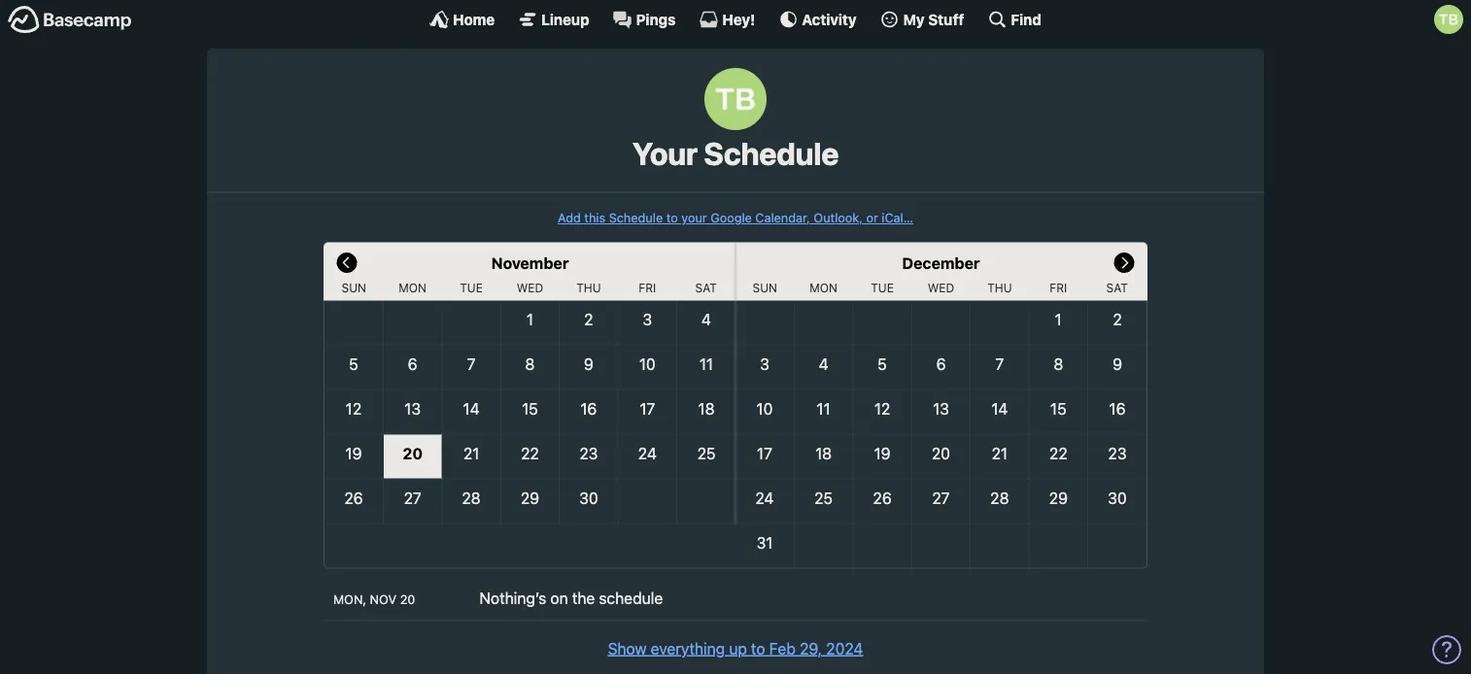 Task type: locate. For each thing, give the bounding box(es) containing it.
1 tue from the left
[[460, 281, 483, 295]]

schedule up calendar,
[[704, 135, 839, 172]]

show        everything      up to        feb 29, 2024 button
[[608, 637, 863, 660]]

mon
[[399, 281, 427, 295], [810, 281, 838, 295]]

november
[[491, 254, 569, 272]]

wed
[[517, 281, 543, 295], [928, 281, 954, 295]]

1 horizontal spatial tue
[[871, 281, 894, 295]]

1 sun from the left
[[342, 281, 366, 295]]

hey!
[[722, 11, 755, 28]]

tue
[[460, 281, 483, 295], [871, 281, 894, 295]]

my stuff button
[[880, 10, 964, 29]]

1 thu from the left
[[576, 281, 601, 295]]

2 thu from the left
[[988, 281, 1012, 295]]

2 fri from the left
[[1050, 281, 1067, 295]]

2 tue from the left
[[871, 281, 894, 295]]

0 horizontal spatial sat
[[695, 281, 717, 295]]

fri
[[639, 281, 656, 295], [1050, 281, 1067, 295]]

calendar,
[[755, 210, 810, 225]]

pings button
[[613, 10, 676, 29]]

to inside button
[[751, 640, 765, 658]]

sat
[[695, 281, 717, 295], [1106, 281, 1128, 295]]

to right 'up'
[[751, 640, 765, 658]]

1 horizontal spatial sat
[[1106, 281, 1128, 295]]

show        everything      up to        feb 29, 2024
[[608, 640, 863, 658]]

0 horizontal spatial mon
[[399, 281, 427, 295]]

1 horizontal spatial mon
[[810, 281, 838, 295]]

schedule right this
[[609, 210, 663, 225]]

mon, nov 20
[[333, 592, 415, 607]]

0 horizontal spatial to
[[666, 210, 678, 225]]

wed down november
[[517, 281, 543, 295]]

1 sat from the left
[[695, 281, 717, 295]]

1 horizontal spatial sun
[[753, 281, 777, 295]]

to
[[666, 210, 678, 225], [751, 640, 765, 658]]

to left your
[[666, 210, 678, 225]]

on
[[550, 589, 568, 607]]

0 vertical spatial schedule
[[704, 135, 839, 172]]

1 vertical spatial to
[[751, 640, 765, 658]]

1 horizontal spatial thu
[[988, 281, 1012, 295]]

1 wed from the left
[[517, 281, 543, 295]]

sun
[[342, 281, 366, 295], [753, 281, 777, 295]]

29,
[[800, 640, 822, 658]]

1 mon from the left
[[399, 281, 427, 295]]

this
[[584, 210, 606, 225]]

nothing's on the schedule
[[479, 589, 663, 607]]

1 horizontal spatial schedule
[[704, 135, 839, 172]]

to for feb
[[751, 640, 765, 658]]

1 fri from the left
[[639, 281, 656, 295]]

0 vertical spatial to
[[666, 210, 678, 225]]

2 mon from the left
[[810, 281, 838, 295]]

wed down december
[[928, 281, 954, 295]]

0 horizontal spatial tue
[[460, 281, 483, 295]]

2 sun from the left
[[753, 281, 777, 295]]

1 horizontal spatial fri
[[1050, 281, 1067, 295]]

schedule
[[599, 589, 663, 607]]

0 horizontal spatial wed
[[517, 281, 543, 295]]

schedule
[[704, 135, 839, 172], [609, 210, 663, 225]]

1 vertical spatial schedule
[[609, 210, 663, 225]]

hey! button
[[699, 10, 755, 29]]

0 horizontal spatial thu
[[576, 281, 601, 295]]

2 wed from the left
[[928, 281, 954, 295]]

0 horizontal spatial sun
[[342, 281, 366, 295]]

add
[[558, 210, 581, 225]]

1 horizontal spatial wed
[[928, 281, 954, 295]]

thu
[[576, 281, 601, 295], [988, 281, 1012, 295]]

2 sat from the left
[[1106, 281, 1128, 295]]

show
[[608, 640, 647, 658]]

switch accounts image
[[8, 5, 132, 35]]

home
[[453, 11, 495, 28]]

find
[[1011, 11, 1042, 28]]

google
[[711, 210, 752, 225]]

activity link
[[779, 10, 857, 29]]

fri for december
[[1050, 281, 1067, 295]]

thu for november
[[576, 281, 601, 295]]

1 horizontal spatial to
[[751, 640, 765, 658]]

mon for november
[[399, 281, 427, 295]]

0 horizontal spatial fri
[[639, 281, 656, 295]]



Task type: vqa. For each thing, say whether or not it's contained in the screenshot.
←
no



Task type: describe. For each thing, give the bounding box(es) containing it.
your
[[681, 210, 707, 225]]

outlook,
[[814, 210, 863, 225]]

add this schedule to your google calendar, outlook, or ical…
[[558, 210, 913, 225]]

thu for december
[[988, 281, 1012, 295]]

up
[[729, 640, 747, 658]]

tim burton image
[[1434, 5, 1463, 34]]

0 horizontal spatial schedule
[[609, 210, 663, 225]]

your
[[632, 135, 698, 172]]

to for your
[[666, 210, 678, 225]]

sat for december
[[1106, 281, 1128, 295]]

fri for november
[[639, 281, 656, 295]]

add this schedule to your google calendar, outlook, or ical… link
[[558, 210, 913, 225]]

home link
[[430, 10, 495, 29]]

lineup link
[[518, 10, 589, 29]]

wed for december
[[928, 281, 954, 295]]

everything
[[651, 640, 725, 658]]

mon,
[[333, 592, 366, 607]]

december
[[902, 254, 980, 272]]

tim burton image
[[705, 68, 767, 130]]

nothing's
[[479, 589, 546, 607]]

wed for november
[[517, 281, 543, 295]]

tue for november
[[460, 281, 483, 295]]

ical…
[[882, 210, 913, 225]]

sun for november
[[342, 281, 366, 295]]

stuff
[[928, 11, 964, 28]]

feb
[[769, 640, 796, 658]]

nov
[[370, 592, 397, 607]]

my
[[903, 11, 925, 28]]

activity
[[802, 11, 857, 28]]

lineup
[[541, 11, 589, 28]]

sat for november
[[695, 281, 717, 295]]

or
[[866, 210, 878, 225]]

your schedule
[[632, 135, 839, 172]]

find button
[[988, 10, 1042, 29]]

tue for december
[[871, 281, 894, 295]]

my stuff
[[903, 11, 964, 28]]

2024
[[826, 640, 863, 658]]

main element
[[0, 0, 1471, 38]]

20
[[400, 592, 415, 607]]

mon for december
[[810, 281, 838, 295]]

sun for december
[[753, 281, 777, 295]]

pings
[[636, 11, 676, 28]]

the
[[572, 589, 595, 607]]



